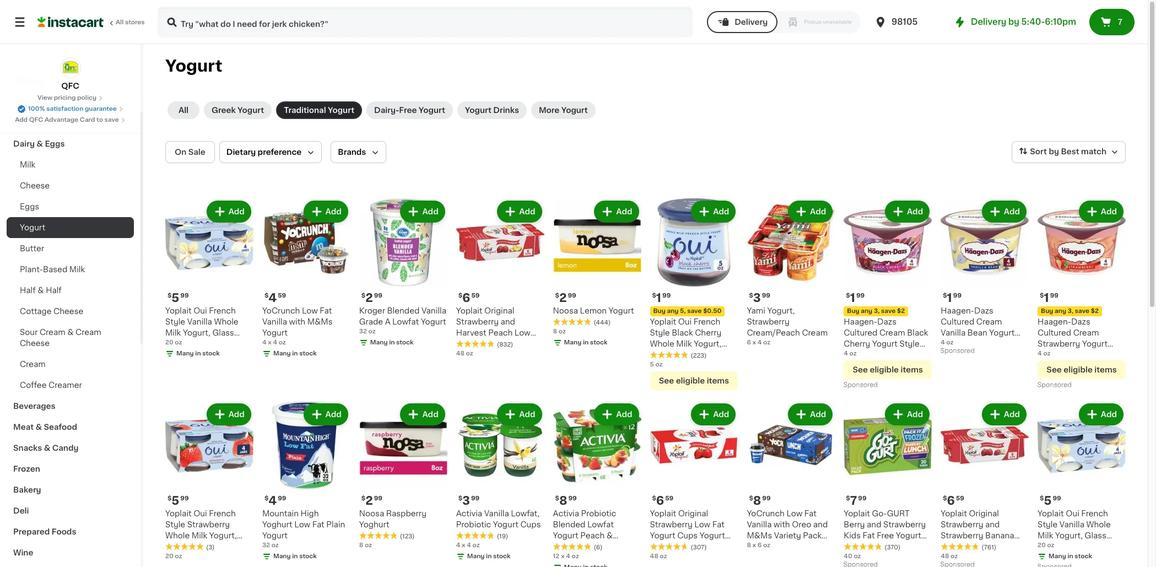 Task type: describe. For each thing, give the bounding box(es) containing it.
8 up activia probiotic blended lowfat yogurt peach & strawberry
[[560, 495, 568, 507]]

dietary preference button
[[219, 141, 322, 163]]

whole inside the yoplait oui french style strawberry whole milk yogurt, glass yogurt jar
[[165, 532, 190, 540]]

recipes
[[13, 77, 46, 85]]

cheese link
[[7, 175, 134, 196]]

48 for yoplait original strawberry and harvest peach low fat yogurt cups yogurt pack
[[456, 351, 465, 357]]

yoplait oui french style black cherry whole milk yogurt, glass yogurt jar
[[650, 318, 722, 359]]

prepared foods
[[13, 528, 76, 536]]

eligible for milk
[[676, 377, 705, 385]]

vanilla inside activia vanilla lowfat, probiotic yogurt cups
[[484, 510, 509, 518]]

see for yoplait oui french style black cherry whole milk yogurt, glass yogurt jar
[[659, 377, 674, 385]]

3 1 from the left
[[947, 292, 952, 304]]

yogurt inside the dairy-free yogurt link
[[419, 106, 445, 114]]

yogurt link
[[7, 217, 134, 238]]

cheese inside the 'sour cream & cream cheese'
[[20, 340, 50, 347]]

5,
[[680, 308, 686, 314]]

1 half from the left
[[20, 287, 36, 294]]

8 right (307)
[[747, 542, 751, 548]]

yogurt inside yoplait go-gurt berry and strawberry kids fat free yogurt variety pack, gluten free
[[896, 532, 922, 540]]

$ 7 99
[[846, 495, 867, 506]]

plant-
[[20, 266, 43, 273]]

(223)
[[691, 353, 707, 359]]

59 for yoplait original strawberry and strawberry banana low fat yogurt cups yogurt pack
[[956, 495, 965, 502]]

2 vertical spatial 20
[[165, 553, 173, 559]]

and inside yocrunch low fat vanilla with oreo and m&ms variety pack yogurt
[[814, 521, 828, 529]]

pack inside the yoplait original strawberry and harvest peach low fat yogurt cups yogurt pack
[[484, 351, 502, 359]]

more yogurt link
[[531, 101, 596, 119]]

pack inside yoplait original strawberry and strawberry banana low fat yogurt cups yogurt pack
[[968, 554, 987, 562]]

cream inside yami yogurt, strawberry cream/peach cream 6 x 4 oz
[[802, 329, 828, 337]]

kroger blended vanilla grade a lowfat yogurt 32 oz
[[359, 307, 447, 335]]

wine
[[13, 549, 33, 557]]

8 down noosa lemon yogurt
[[553, 329, 557, 335]]

see eligible items button for style
[[844, 360, 932, 379]]

haagen-dazs cultured cream strawberry yogurt style snack
[[1038, 318, 1108, 359]]

(307)
[[691, 545, 707, 551]]

snacks & candy link
[[7, 438, 134, 459]]

3 for activia vanilla lowfat, probiotic yogurt cups
[[463, 495, 470, 507]]

0 vertical spatial 20
[[165, 340, 173, 346]]

$2 for haagen-dazs cultured cream strawberry yogurt style snack
[[1091, 308, 1099, 314]]

fat inside mountain high yoghurt low fat plain yogurt 32 oz
[[312, 521, 325, 529]]

jar inside the yoplait oui french style strawberry whole milk yogurt, glass yogurt jar
[[216, 543, 229, 551]]

see eligible items for style
[[853, 366, 923, 374]]

delivery by 5:40-6:10pm link
[[954, 15, 1077, 29]]

strawberry inside yoplait original strawberry low fat yogurt cups yogurt pack
[[650, 521, 693, 529]]

strawberry inside the yoplait original strawberry and harvest peach low fat yogurt cups yogurt pack
[[456, 318, 499, 326]]

(123)
[[400, 534, 415, 540]]

deli link
[[7, 501, 134, 522]]

any for haagen-dazs cultured cream strawberry yogurt style snack
[[1055, 308, 1067, 314]]

(761)
[[982, 545, 997, 551]]

buy any 5, save $0.50
[[654, 308, 722, 314]]

jar inside yoplait oui french style black cherry whole milk yogurt, glass yogurt jar
[[701, 351, 714, 359]]

48 oz for yoplait original strawberry and strawberry banana low fat yogurt cups yogurt pack
[[941, 553, 958, 559]]

12
[[553, 553, 560, 559]]

lists
[[31, 38, 50, 46]]

$ inside $ 4 59
[[265, 293, 269, 299]]

1 vertical spatial eggs
[[20, 203, 39, 211]]

view pricing policy
[[37, 95, 97, 101]]

and inside yoplait original strawberry and strawberry banana low fat yogurt cups yogurt pack
[[986, 521, 1000, 529]]

cream link
[[7, 354, 134, 375]]

oui inside yoplait oui french style black cherry whole milk yogurt, glass yogurt jar
[[678, 318, 692, 326]]

100%
[[28, 106, 45, 112]]

sour
[[20, 329, 38, 336]]

fat inside the yoplait original strawberry and harvest peach low fat yogurt cups yogurt pack
[[456, 340, 468, 348]]

48 for yoplait original strawberry low fat yogurt cups yogurt pack
[[650, 553, 659, 559]]

yogurt inside activia probiotic blended lowfat yogurt peach & strawberry
[[553, 532, 579, 540]]

policy
[[77, 95, 97, 101]]

& for candy
[[44, 444, 50, 452]]

yoplait for (307)
[[650, 510, 677, 518]]

cream inside haagen-dazs cultured cream strawberry yogurt style snack
[[1074, 329, 1099, 337]]

by for delivery
[[1009, 18, 1020, 26]]

best match
[[1061, 148, 1107, 156]]

variety inside yocrunch low fat vanilla with oreo and m&ms variety pack yogurt
[[774, 532, 801, 540]]

produce
[[13, 119, 47, 127]]

x inside yami yogurt, strawberry cream/peach cream 6 x 4 oz
[[753, 340, 756, 346]]

yoplait for (761)
[[941, 510, 967, 518]]

1 vertical spatial qfc
[[29, 117, 43, 123]]

see eligible items for snack
[[1047, 366, 1117, 374]]

save for haagen-dazs cultured cream strawberry yogurt style snack
[[1075, 308, 1090, 314]]

dairy-
[[374, 106, 399, 114]]

yogurt inside yocrunch low fat vanilla with m&ms yogurt 4 x 4 oz
[[262, 329, 288, 337]]

delivery by 5:40-6:10pm
[[971, 18, 1077, 26]]

probiotic inside activia vanilla lowfat, probiotic yogurt cups
[[456, 521, 491, 529]]

yogurt inside activia vanilla lowfat, probiotic yogurt cups
[[493, 521, 519, 529]]

pack inside yoplait original strawberry low fat yogurt cups yogurt pack
[[650, 543, 669, 551]]

pricing
[[54, 95, 76, 101]]

prepared
[[13, 528, 50, 536]]

mountain
[[262, 510, 299, 518]]

6 for yoplait original strawberry and harvest peach low fat yogurt cups yogurt pack
[[463, 292, 470, 304]]

sour cream & cream cheese link
[[7, 322, 134, 354]]

& for seafood
[[36, 423, 42, 431]]

& inside activia probiotic blended lowfat yogurt peach & strawberry
[[607, 532, 613, 540]]

noosa for noosa lemon yogurt
[[553, 307, 578, 315]]

activia vanilla lowfat, probiotic yogurt cups
[[456, 510, 541, 529]]

2 vertical spatial free
[[844, 554, 861, 562]]

noosa for noosa raspberry yoghurt
[[359, 510, 384, 518]]

& inside the 'sour cream & cream cheese'
[[67, 329, 74, 336]]

fat inside yoplait go-gurt berry and strawberry kids fat free yogurt variety pack, gluten free
[[863, 532, 875, 540]]

buy for haagen-dazs cultured cream strawberry yogurt style snack
[[1041, 308, 1054, 314]]

buy for haagen-dazs cultured cream black cherry yogurt style snack
[[847, 308, 860, 314]]

plant-based milk link
[[7, 259, 134, 280]]

see for haagen-dazs cultured cream black cherry yogurt style snack
[[853, 366, 868, 374]]

haagen-dazs cultured cream vanilla bean yogurt style snack
[[941, 307, 1015, 348]]

cultured for yogurt
[[1038, 329, 1072, 337]]

save right to
[[105, 117, 119, 123]]

cherry for snack
[[844, 340, 871, 348]]

strawberry inside haagen-dazs cultured cream strawberry yogurt style snack
[[1038, 340, 1081, 348]]

french inside the yoplait oui french style strawberry whole milk yogurt, glass yogurt jar
[[209, 510, 236, 518]]

dazs for cherry
[[878, 318, 897, 326]]

low inside yoplait original strawberry and strawberry banana low fat yogurt cups yogurt pack
[[941, 543, 957, 551]]

half & half
[[20, 287, 62, 294]]

raspberry
[[386, 510, 427, 518]]

bakery link
[[7, 480, 134, 501]]

yoplait for (370)
[[844, 510, 870, 518]]

2 vertical spatial 20 oz
[[165, 553, 182, 559]]

berry
[[844, 521, 865, 529]]

cream inside haagen-dazs cultured cream black cherry yogurt style snack
[[880, 329, 906, 337]]

harvest
[[456, 329, 487, 337]]

1 for haagen-dazs cultured cream strawberry yogurt style snack
[[1044, 292, 1049, 304]]

items for yoplait oui french style black cherry whole milk yogurt, glass yogurt jar
[[707, 377, 729, 385]]

traditional
[[284, 106, 326, 114]]

on sale button
[[165, 141, 215, 163]]

stores
[[125, 19, 145, 25]]

oz inside mountain high yoghurt low fat plain yogurt 32 oz
[[272, 542, 279, 548]]

dairy-free yogurt link
[[367, 101, 453, 119]]

style inside yoplait oui french style black cherry whole milk yogurt, glass yogurt jar
[[650, 329, 670, 337]]

guarantee
[[85, 106, 117, 112]]

yocrunch for yocrunch low fat vanilla with m&ms yogurt 4 x 4 oz
[[262, 307, 300, 315]]

1 vertical spatial 20
[[1038, 542, 1046, 548]]

vanilla inside kroger blended vanilla grade a lowfat yogurt 32 oz
[[422, 307, 447, 315]]

yogurt inside yogurt link
[[20, 224, 45, 232]]

6 for yoplait original strawberry and strawberry banana low fat yogurt cups yogurt pack
[[947, 495, 955, 507]]

grade
[[359, 318, 383, 326]]

strawberry inside yami yogurt, strawberry cream/peach cream 6 x 4 oz
[[747, 318, 790, 326]]

fat inside yoplait original strawberry low fat yogurt cups yogurt pack
[[713, 521, 725, 529]]

0 vertical spatial jars
[[193, 340, 209, 348]]

4 oz for haagen-dazs cultured cream strawberry yogurt style snack
[[1038, 351, 1051, 357]]

greek
[[212, 106, 236, 114]]

lists link
[[7, 31, 134, 53]]

dazs for yogurt
[[1072, 318, 1091, 326]]

3, for yogurt
[[1068, 308, 1074, 314]]

on
[[175, 148, 187, 156]]

milk link
[[7, 154, 134, 175]]

2 for kroger blended vanilla grade a lowfat yogurt
[[366, 292, 373, 304]]

buy any 3, save $2 for yogurt
[[1041, 308, 1099, 314]]

variety inside yoplait go-gurt berry and strawberry kids fat free yogurt variety pack, gluten free
[[844, 543, 871, 551]]

low inside the yoplait original strawberry and harvest peach low fat yogurt cups yogurt pack
[[515, 329, 531, 337]]

butter link
[[7, 238, 134, 259]]

pack inside yocrunch low fat vanilla with oreo and m&ms variety pack yogurt
[[803, 532, 822, 540]]

40 oz
[[844, 553, 861, 559]]

7 button
[[1090, 9, 1135, 35]]

wine link
[[7, 542, 134, 563]]

high
[[301, 510, 319, 518]]

1 for yoplait oui french style black cherry whole milk yogurt, glass yogurt jar
[[656, 292, 662, 304]]

style inside the yoplait oui french style strawberry whole milk yogurt, glass yogurt jar
[[165, 521, 185, 529]]

low inside yocrunch low fat vanilla with m&ms yogurt 4 x 4 oz
[[302, 307, 318, 315]]

8 oz for noosa raspberry yoghurt
[[359, 542, 372, 548]]

1 horizontal spatial yoplait oui french style vanilla whole milk yogurt, glass yogurt jars
[[1038, 510, 1111, 551]]

$ 3 99 for yami yogurt, strawberry cream/peach cream
[[749, 292, 771, 304]]

kids
[[844, 532, 861, 540]]

6 inside yami yogurt, strawberry cream/peach cream 6 x 4 oz
[[747, 340, 751, 346]]

59 for yoplait original strawberry and harvest peach low fat yogurt cups yogurt pack
[[472, 293, 480, 299]]

$ inside $ 4 99
[[265, 495, 269, 502]]

3, for cherry
[[874, 308, 880, 314]]

deli
[[13, 507, 29, 515]]

qfc logo image
[[60, 57, 81, 78]]

haagen- for haagen-dazs cultured cream black cherry yogurt style snack
[[844, 318, 878, 326]]

(19)
[[497, 534, 508, 540]]

snack for 1
[[963, 340, 987, 348]]

delivery for delivery
[[735, 18, 768, 26]]

foods
[[52, 528, 76, 536]]

1 horizontal spatial qfc
[[61, 82, 79, 90]]

yogurt inside haagen-dazs cultured cream black cherry yogurt style snack
[[873, 340, 898, 348]]

0 vertical spatial 20 oz
[[165, 340, 182, 346]]

yogurt inside haagen-dazs cultured cream vanilla bean yogurt style snack
[[990, 329, 1015, 337]]

low inside yocrunch low fat vanilla with oreo and m&ms variety pack yogurt
[[787, 510, 803, 518]]

yogurt inside the yoplait oui french style strawberry whole milk yogurt, glass yogurt jar
[[189, 543, 214, 551]]

style inside haagen-dazs cultured cream vanilla bean yogurt style snack
[[941, 340, 961, 348]]

4 oz for haagen-dazs cultured cream black cherry yogurt style snack
[[844, 351, 857, 357]]

x for 4
[[462, 542, 466, 548]]

1 vertical spatial jars
[[1065, 543, 1082, 551]]

qfc link
[[60, 57, 81, 92]]

all for all
[[179, 106, 189, 114]]

any for yoplait oui french style black cherry whole milk yogurt, glass yogurt jar
[[667, 308, 679, 314]]

whole inside yoplait oui french style black cherry whole milk yogurt, glass yogurt jar
[[650, 340, 675, 348]]

100% satisfaction guarantee
[[28, 106, 117, 112]]

by for sort
[[1049, 148, 1060, 156]]

x for 8
[[753, 542, 756, 548]]

probiotic inside activia probiotic blended lowfat yogurt peach & strawberry
[[581, 510, 616, 518]]

48 for yoplait original strawberry and strawberry banana low fat yogurt cups yogurt pack
[[941, 553, 949, 559]]

strawberry inside the yoplait oui french style strawberry whole milk yogurt, glass yogurt jar
[[187, 521, 230, 529]]

seafood
[[44, 423, 77, 431]]

greek yogurt link
[[204, 101, 272, 119]]

satisfaction
[[46, 106, 83, 112]]

on sale
[[175, 148, 206, 156]]

$ 1 99 for haagen-dazs cultured cream black cherry yogurt style snack
[[846, 292, 865, 304]]

all for all stores
[[116, 19, 124, 25]]

blended inside activia probiotic blended lowfat yogurt peach & strawberry
[[553, 521, 586, 529]]

go-
[[872, 510, 887, 518]]

m&ms inside yocrunch low fat vanilla with m&ms yogurt 4 x 4 oz
[[307, 318, 333, 326]]

milk inside the yoplait oui french style strawberry whole milk yogurt, glass yogurt jar
[[192, 532, 207, 540]]

$ inside $ 7 99
[[846, 495, 850, 502]]

yogurt inside yocrunch low fat vanilla with oreo and m&ms variety pack yogurt
[[747, 543, 773, 551]]

yoplait go-gurt berry and strawberry kids fat free yogurt variety pack, gluten free
[[844, 510, 926, 562]]

coffee
[[20, 381, 47, 389]]

oui inside the yoplait oui french style strawberry whole milk yogurt, glass yogurt jar
[[194, 510, 207, 518]]

instacart logo image
[[37, 15, 104, 29]]

original for harvest
[[485, 307, 515, 315]]

x inside yocrunch low fat vanilla with m&ms yogurt 4 x 4 oz
[[268, 340, 272, 346]]

cups inside activia vanilla lowfat, probiotic yogurt cups
[[521, 521, 541, 529]]

fat inside yocrunch low fat vanilla with oreo and m&ms variety pack yogurt
[[805, 510, 817, 518]]

butter
[[20, 245, 44, 252]]

sponsored badge image for 5
[[1038, 564, 1071, 567]]

cream inside haagen-dazs cultured cream vanilla bean yogurt style snack
[[977, 318, 1002, 326]]

3 for yami yogurt, strawberry cream/peach cream
[[753, 292, 761, 304]]

meat & seafood
[[13, 423, 77, 431]]

$0.50
[[703, 308, 722, 314]]

yoplait oui french style strawberry whole milk yogurt, glass yogurt jar
[[165, 510, 237, 551]]

low inside mountain high yoghurt low fat plain yogurt 32 oz
[[295, 521, 310, 529]]

low inside yoplait original strawberry low fat yogurt cups yogurt pack
[[695, 521, 711, 529]]

yogurt inside mountain high yoghurt low fat plain yogurt 32 oz
[[262, 532, 288, 540]]

yogurt, inside yoplait oui french style black cherry whole milk yogurt, glass yogurt jar
[[694, 340, 722, 348]]

yogurt inside greek yogurt link
[[238, 106, 264, 114]]



Task type: locate. For each thing, give the bounding box(es) containing it.
pack down (832)
[[484, 351, 502, 359]]

0 vertical spatial 32
[[359, 328, 367, 335]]

delivery for delivery by 5:40-6:10pm
[[971, 18, 1007, 26]]

yoghurt down the raspberry
[[359, 521, 390, 529]]

2 $ 1 99 from the left
[[846, 292, 865, 304]]

peach
[[489, 329, 513, 337], [581, 532, 605, 540]]

1 buy from the left
[[654, 308, 666, 314]]

see for haagen-dazs cultured cream strawberry yogurt style snack
[[1047, 366, 1062, 374]]

0 vertical spatial peach
[[489, 329, 513, 337]]

oz inside yocrunch low fat vanilla with m&ms yogurt 4 x 4 oz
[[279, 340, 286, 346]]

yocrunch up 8 x 6 oz
[[747, 510, 785, 518]]

cups inside the yoplait original strawberry and harvest peach low fat yogurt cups yogurt pack
[[498, 340, 518, 348]]

buy any 3, save $2 up haagen-dazs cultured cream strawberry yogurt style snack
[[1041, 308, 1099, 314]]

sponsored badge image
[[941, 348, 974, 354], [844, 382, 877, 389], [1038, 382, 1071, 389], [844, 562, 877, 567], [941, 562, 974, 567], [1038, 564, 1071, 567]]

1 horizontal spatial yoghurt
[[359, 521, 390, 529]]

4 inside yami yogurt, strawberry cream/peach cream 6 x 4 oz
[[758, 340, 762, 346]]

1 horizontal spatial $2
[[1091, 308, 1099, 314]]

snack inside haagen-dazs cultured cream vanilla bean yogurt style snack
[[963, 340, 987, 348]]

2 vertical spatial cheese
[[20, 340, 50, 347]]

2 3, from the left
[[1068, 308, 1074, 314]]

$ 8 99 for yocrunch
[[749, 495, 771, 507]]

1 vertical spatial 20 oz
[[1038, 542, 1055, 548]]

original inside the yoplait original strawberry and harvest peach low fat yogurt cups yogurt pack
[[485, 307, 515, 315]]

1 horizontal spatial any
[[861, 308, 873, 314]]

peach up (6)
[[581, 532, 605, 540]]

0 horizontal spatial $ 8 99
[[555, 495, 577, 507]]

1 $2 from the left
[[897, 308, 905, 314]]

save for haagen-dazs cultured cream black cherry yogurt style snack
[[881, 308, 896, 314]]

4 oz
[[941, 340, 954, 346], [844, 351, 857, 357], [1038, 351, 1051, 357]]

yocrunch for yocrunch low fat vanilla with oreo and m&ms variety pack yogurt
[[747, 510, 785, 518]]

1 horizontal spatial see eligible items button
[[844, 360, 932, 379]]

3 buy from the left
[[1041, 308, 1054, 314]]

2 black from the left
[[907, 329, 929, 337]]

dazs inside haagen-dazs cultured cream vanilla bean yogurt style snack
[[975, 307, 994, 315]]

$ 2 99 up noosa raspberry yoghurt on the left of page
[[362, 495, 383, 506]]

98105
[[892, 18, 918, 26]]

yogurt, inside yami yogurt, strawberry cream/peach cream 6 x 4 oz
[[768, 307, 795, 315]]

yoplait for (3)
[[165, 510, 192, 518]]

and up banana at the right bottom of page
[[986, 521, 1000, 529]]

0 horizontal spatial 48
[[456, 351, 465, 357]]

and up (832)
[[501, 318, 515, 326]]

half down plant-
[[20, 287, 36, 294]]

by left 5:40-
[[1009, 18, 1020, 26]]

48 oz for yoplait original strawberry low fat yogurt cups yogurt pack
[[650, 553, 667, 559]]

0 vertical spatial $ 3 99
[[749, 292, 771, 304]]

0 vertical spatial m&ms
[[307, 318, 333, 326]]

yami yogurt, strawberry cream/peach cream 6 x 4 oz
[[747, 307, 828, 346]]

1 vertical spatial peach
[[581, 532, 605, 540]]

vanilla inside haagen-dazs cultured cream vanilla bean yogurt style snack
[[941, 329, 966, 337]]

lowfat up (6)
[[588, 521, 614, 529]]

add
[[15, 117, 28, 123], [229, 208, 245, 216], [326, 208, 342, 216], [423, 208, 439, 216], [519, 208, 536, 216], [616, 208, 633, 216], [713, 208, 730, 216], [810, 208, 827, 216], [907, 208, 923, 216], [1004, 208, 1020, 216], [1101, 208, 1117, 216], [229, 411, 245, 418], [326, 411, 342, 418], [423, 411, 439, 418], [519, 411, 536, 418], [616, 411, 633, 418], [713, 411, 730, 418], [810, 411, 827, 418], [907, 411, 923, 418], [1004, 411, 1020, 418], [1101, 411, 1117, 418]]

yocrunch inside yocrunch low fat vanilla with oreo and m&ms variety pack yogurt
[[747, 510, 785, 518]]

1 any from the left
[[667, 308, 679, 314]]

yoplait original strawberry and harvest peach low fat yogurt cups yogurt pack
[[456, 307, 531, 359]]

0 horizontal spatial see eligible items
[[659, 377, 729, 385]]

$ 2 99
[[362, 292, 383, 304], [555, 292, 577, 304], [362, 495, 383, 506]]

eligible for snack
[[1064, 366, 1093, 374]]

and inside the yoplait original strawberry and harvest peach low fat yogurt cups yogurt pack
[[501, 318, 515, 326]]

1 up haagen-dazs cultured cream black cherry yogurt style snack
[[850, 292, 856, 304]]

cultured inside haagen-dazs cultured cream strawberry yogurt style snack
[[1038, 329, 1072, 337]]

1 $ 1 99 from the left
[[652, 292, 671, 304]]

2 $ 8 99 from the left
[[749, 495, 771, 507]]

12 x 4 oz
[[553, 553, 579, 559]]

2 up noosa lemon yogurt
[[560, 292, 567, 304]]

snack for buy any 3, save $2
[[844, 351, 868, 359]]

2 horizontal spatial see eligible items button
[[1038, 360, 1126, 379]]

2 half from the left
[[46, 287, 62, 294]]

$ 1 99 up haagen-dazs cultured cream black cherry yogurt style snack
[[846, 292, 865, 304]]

$ 6 59 up yoplait original strawberry and strawberry banana low fat yogurt cups yogurt pack
[[943, 495, 965, 507]]

see eligible items down haagen-dazs cultured cream black cherry yogurt style snack
[[853, 366, 923, 374]]

$ 2 99 up noosa lemon yogurt
[[555, 292, 577, 304]]

see eligible items button for milk
[[650, 371, 738, 390]]

see down haagen-dazs cultured cream strawberry yogurt style snack
[[1047, 366, 1062, 374]]

cheese down milk link
[[20, 182, 50, 190]]

haagen- inside haagen-dazs cultured cream strawberry yogurt style snack
[[1038, 318, 1072, 326]]

all left stores
[[116, 19, 124, 25]]

0 horizontal spatial dazs
[[878, 318, 897, 326]]

2 horizontal spatial cultured
[[1038, 329, 1072, 337]]

8 down noosa raspberry yoghurt on the left of page
[[359, 542, 363, 548]]

yoplait inside yoplait go-gurt berry and strawberry kids fat free yogurt variety pack, gluten free
[[844, 510, 870, 518]]

1 vertical spatial cherry
[[844, 340, 871, 348]]

oz inside yami yogurt, strawberry cream/peach cream 6 x 4 oz
[[764, 340, 771, 346]]

0 horizontal spatial 32
[[262, 542, 270, 548]]

1 3, from the left
[[874, 308, 880, 314]]

brands button
[[331, 141, 387, 163]]

0 horizontal spatial eggs
[[20, 203, 39, 211]]

dairy
[[13, 140, 35, 148]]

1 horizontal spatial 3,
[[1068, 308, 1074, 314]]

dazs for bean
[[975, 307, 994, 315]]

peach for 6
[[489, 329, 513, 337]]

0 horizontal spatial eligible
[[676, 377, 705, 385]]

1 horizontal spatial activia
[[553, 510, 579, 518]]

product group
[[165, 198, 254, 360], [262, 198, 350, 360], [359, 198, 447, 349], [456, 198, 544, 359], [553, 198, 641, 349], [650, 198, 738, 390], [747, 198, 835, 347], [844, 198, 932, 391], [941, 198, 1029, 357], [1038, 198, 1126, 391], [165, 401, 254, 561], [262, 401, 350, 563], [359, 401, 447, 550], [456, 401, 544, 563], [553, 401, 641, 567], [650, 401, 738, 561], [747, 401, 835, 551], [844, 401, 932, 567], [941, 401, 1029, 567], [1038, 401, 1126, 567]]

any
[[667, 308, 679, 314], [861, 308, 873, 314], [1055, 308, 1067, 314]]

and
[[501, 318, 515, 326], [867, 521, 882, 529], [814, 521, 828, 529], [986, 521, 1000, 529]]

any up haagen-dazs cultured cream black cherry yogurt style snack
[[861, 308, 873, 314]]

2 $2 from the left
[[1091, 308, 1099, 314]]

0 vertical spatial 7
[[1118, 18, 1123, 26]]

see eligible items button down (223)
[[650, 371, 738, 390]]

activia right lowfat,
[[553, 510, 579, 518]]

eligible down haagen-dazs cultured cream strawberry yogurt style snack
[[1064, 366, 1093, 374]]

add qfc advantage card to save
[[15, 117, 119, 123]]

4 1 from the left
[[1044, 292, 1049, 304]]

coffee creamer
[[20, 381, 82, 389]]

0 vertical spatial eggs
[[45, 140, 65, 148]]

$ 3 99 for activia vanilla lowfat, probiotic yogurt cups
[[458, 495, 480, 507]]

strawberry inside activia probiotic blended lowfat yogurt peach & strawberry
[[553, 543, 596, 551]]

vanilla inside yocrunch low fat vanilla with oreo and m&ms variety pack yogurt
[[747, 521, 772, 529]]

original up (832)
[[485, 307, 515, 315]]

1 vertical spatial 8 oz
[[359, 542, 372, 548]]

glass inside yoplait oui french style black cherry whole milk yogurt, glass yogurt jar
[[650, 351, 672, 359]]

gurt
[[887, 510, 910, 518]]

black
[[672, 329, 693, 337], [907, 329, 929, 337]]

eligible for style
[[870, 366, 899, 374]]

m&ms up 8 x 6 oz
[[747, 532, 772, 540]]

0 horizontal spatial activia
[[456, 510, 482, 518]]

1 up haagen-dazs cultured cream vanilla bean yogurt style snack
[[947, 292, 952, 304]]

1 horizontal spatial buy any 3, save $2
[[1041, 308, 1099, 314]]

★★★★★
[[553, 318, 592, 326], [553, 318, 592, 326], [456, 340, 495, 348], [456, 340, 495, 348], [650, 351, 689, 359], [650, 351, 689, 359], [359, 532, 398, 540], [359, 532, 398, 540], [456, 532, 495, 540], [456, 532, 495, 540], [165, 543, 204, 551], [165, 543, 204, 551], [650, 543, 689, 551], [650, 543, 689, 551], [844, 543, 883, 551], [844, 543, 883, 551], [553, 543, 592, 551], [553, 543, 592, 551], [941, 543, 980, 551], [941, 543, 980, 551]]

yoplait for (832)
[[456, 307, 483, 315]]

yoghurt inside noosa raspberry yoghurt
[[359, 521, 390, 529]]

1 vertical spatial blended
[[553, 521, 586, 529]]

cultured for cherry
[[844, 329, 878, 337]]

7 inside button
[[1118, 18, 1123, 26]]

yoghurt for noosa
[[359, 521, 390, 529]]

activia up 4 x 4 oz
[[456, 510, 482, 518]]

blended
[[387, 307, 420, 315], [553, 521, 586, 529]]

0 horizontal spatial variety
[[774, 532, 801, 540]]

1 horizontal spatial items
[[901, 366, 923, 374]]

any for haagen-dazs cultured cream black cherry yogurt style snack
[[861, 308, 873, 314]]

yoplait inside yoplait oui french style black cherry whole milk yogurt, glass yogurt jar
[[650, 318, 677, 326]]

2 activia from the left
[[553, 510, 579, 518]]

activia
[[456, 510, 482, 518], [553, 510, 579, 518]]

$ 8 99 up yocrunch low fat vanilla with oreo and m&ms variety pack yogurt on the right
[[749, 495, 771, 507]]

to
[[97, 117, 103, 123]]

2 horizontal spatial buy
[[1041, 308, 1054, 314]]

black inside haagen-dazs cultured cream black cherry yogurt style snack
[[907, 329, 929, 337]]

cheese
[[20, 182, 50, 190], [54, 308, 83, 315], [20, 340, 50, 347]]

jar down $0.50
[[701, 351, 714, 359]]

& inside the snacks & candy link
[[44, 444, 50, 452]]

with for oreo
[[774, 521, 790, 529]]

product group containing 7
[[844, 401, 932, 567]]

yogurt inside yogurt drinks link
[[465, 106, 492, 114]]

0 horizontal spatial $ 6 59
[[458, 292, 480, 304]]

add inside the product group
[[907, 411, 923, 418]]

sale
[[188, 148, 206, 156]]

noosa left lemon
[[553, 307, 578, 315]]

0 horizontal spatial yoghurt
[[262, 521, 293, 529]]

2 horizontal spatial any
[[1055, 308, 1067, 314]]

1 vertical spatial cheese
[[54, 308, 83, 315]]

2 up noosa raspberry yoghurt on the left of page
[[366, 495, 373, 506]]

2 buy from the left
[[847, 308, 860, 314]]

1 horizontal spatial blended
[[553, 521, 586, 529]]

0 horizontal spatial blended
[[387, 307, 420, 315]]

cultured inside haagen-dazs cultured cream black cherry yogurt style snack
[[844, 329, 878, 337]]

add button
[[208, 202, 250, 222], [305, 202, 347, 222], [402, 202, 444, 222], [499, 202, 541, 222], [596, 202, 638, 222], [692, 202, 735, 222], [789, 202, 832, 222], [886, 202, 929, 222], [983, 202, 1026, 222], [1080, 202, 1123, 222], [208, 405, 250, 424], [305, 405, 347, 424], [402, 405, 444, 424], [499, 405, 541, 424], [596, 405, 638, 424], [692, 405, 735, 424], [789, 405, 832, 424], [886, 405, 929, 424], [983, 405, 1026, 424], [1080, 405, 1123, 424]]

1 $ 8 99 from the left
[[555, 495, 577, 507]]

0 horizontal spatial original
[[485, 307, 515, 315]]

59 for yoplait original strawberry low fat yogurt cups yogurt pack
[[666, 495, 674, 502]]

advantage
[[45, 117, 78, 123]]

noosa lemon yogurt
[[553, 307, 634, 315]]

$ 6 59
[[458, 292, 480, 304], [652, 495, 674, 506], [943, 495, 965, 507]]

1 horizontal spatial $ 8 99
[[749, 495, 771, 507]]

save for yoplait oui french style black cherry whole milk yogurt, glass yogurt jar
[[688, 308, 702, 314]]

2 any from the left
[[861, 308, 873, 314]]

& for half
[[38, 287, 44, 294]]

delivery inside delivery button
[[735, 18, 768, 26]]

$2 up haagen-dazs cultured cream strawberry yogurt style snack
[[1091, 308, 1099, 314]]

6
[[463, 292, 470, 304], [747, 340, 751, 346], [656, 495, 664, 506], [947, 495, 955, 507], [758, 542, 762, 548]]

creamer
[[49, 381, 82, 389]]

1 horizontal spatial all
[[179, 106, 189, 114]]

eggs
[[45, 140, 65, 148], [20, 203, 39, 211]]

1 vertical spatial lowfat
[[588, 521, 614, 529]]

& for eggs
[[37, 140, 43, 148]]

snack inside haagen-dazs cultured cream strawberry yogurt style snack
[[1060, 351, 1084, 359]]

2 up kroger
[[366, 292, 373, 304]]

banana
[[986, 532, 1015, 540]]

0 vertical spatial by
[[1009, 18, 1020, 26]]

blended up 12 x 4 oz
[[553, 521, 586, 529]]

32 down grade
[[359, 328, 367, 335]]

1 horizontal spatial peach
[[581, 532, 605, 540]]

0 vertical spatial all
[[116, 19, 124, 25]]

0 vertical spatial yocrunch
[[262, 307, 300, 315]]

0 horizontal spatial by
[[1009, 18, 1020, 26]]

yoplait inside the yoplait original strawberry and harvest peach low fat yogurt cups yogurt pack
[[456, 307, 483, 315]]

3, up haagen-dazs cultured cream black cherry yogurt style snack
[[874, 308, 880, 314]]

0 horizontal spatial items
[[707, 377, 729, 385]]

1 horizontal spatial probiotic
[[581, 510, 616, 518]]

style inside haagen-dazs cultured cream strawberry yogurt style snack
[[1038, 351, 1058, 359]]

1 buy any 3, save $2 from the left
[[847, 308, 905, 314]]

yoghurt inside mountain high yoghurt low fat plain yogurt 32 oz
[[262, 521, 293, 529]]

99 inside $ 4 99
[[278, 495, 286, 502]]

thanksgiving link
[[7, 92, 134, 112]]

$ 2 99 for noosa lemon yogurt
[[555, 292, 577, 304]]

fat inside yocrunch low fat vanilla with m&ms yogurt 4 x 4 oz
[[320, 307, 332, 315]]

2 horizontal spatial snack
[[1060, 351, 1084, 359]]

snacks & candy
[[13, 444, 79, 452]]

0 horizontal spatial cultured
[[844, 329, 878, 337]]

yoplait
[[165, 307, 192, 315], [456, 307, 483, 315], [650, 318, 677, 326], [165, 510, 192, 518], [650, 510, 677, 518], [844, 510, 870, 518], [941, 510, 967, 518], [1038, 510, 1064, 518]]

1 vertical spatial m&ms
[[747, 532, 772, 540]]

2 horizontal spatial see eligible items
[[1047, 366, 1117, 374]]

by right sort
[[1049, 148, 1060, 156]]

peach inside activia probiotic blended lowfat yogurt peach & strawberry
[[581, 532, 605, 540]]

sponsored badge image for 6
[[941, 562, 974, 567]]

produce link
[[7, 112, 134, 133]]

variety up 40 oz
[[844, 543, 871, 551]]

0 vertical spatial 8 oz
[[553, 329, 566, 335]]

see eligible items button down haagen-dazs cultured cream strawberry yogurt style snack
[[1038, 360, 1126, 379]]

buy up haagen-dazs cultured cream strawberry yogurt style snack
[[1041, 308, 1054, 314]]

pack down oreo
[[803, 532, 822, 540]]

0 vertical spatial with
[[289, 318, 305, 326]]

1 horizontal spatial 48
[[650, 553, 659, 559]]

0 horizontal spatial m&ms
[[307, 318, 333, 326]]

59 for yocrunch low fat vanilla with m&ms yogurt
[[278, 293, 286, 299]]

0 vertical spatial 3
[[753, 292, 761, 304]]

match
[[1082, 148, 1107, 156]]

yogurt inside kroger blended vanilla grade a lowfat yogurt 32 oz
[[421, 318, 446, 326]]

plant-based milk
[[20, 266, 85, 273]]

many
[[370, 340, 388, 346], [564, 340, 582, 346], [176, 351, 194, 357], [273, 351, 291, 357], [273, 553, 291, 559], [467, 553, 485, 559], [1049, 553, 1067, 559]]

see eligible items for milk
[[659, 377, 729, 385]]

0 horizontal spatial 48 oz
[[456, 351, 473, 357]]

1 up haagen-dazs cultured cream strawberry yogurt style snack
[[1044, 292, 1049, 304]]

all stores
[[116, 19, 145, 25]]

milk inside yoplait oui french style black cherry whole milk yogurt, glass yogurt jar
[[677, 340, 692, 348]]

see eligible items
[[853, 366, 923, 374], [1047, 366, 1117, 374], [659, 377, 729, 385]]

items down haagen-dazs cultured cream black cherry yogurt style snack
[[901, 366, 923, 374]]

2 1 from the left
[[850, 292, 856, 304]]

1 black from the left
[[672, 329, 693, 337]]

cottage cheese link
[[7, 301, 134, 322]]

original for strawberry
[[969, 510, 999, 518]]

$ 3 99 up yami
[[749, 292, 771, 304]]

5 oz
[[650, 362, 663, 368]]

french inside yoplait oui french style black cherry whole milk yogurt, glass yogurt jar
[[694, 318, 721, 326]]

peach inside the yoplait original strawberry and harvest peach low fat yogurt cups yogurt pack
[[489, 329, 513, 337]]

$ 1 99 up haagen-dazs cultured cream vanilla bean yogurt style snack
[[943, 292, 962, 304]]

3 up yami
[[753, 292, 761, 304]]

1 1 from the left
[[656, 292, 662, 304]]

(3)
[[206, 545, 215, 551]]

2 yoghurt from the left
[[262, 521, 293, 529]]

yogurt inside haagen-dazs cultured cream strawberry yogurt style snack
[[1083, 340, 1108, 348]]

$ 6 59 up harvest
[[458, 292, 480, 304]]

32 inside kroger blended vanilla grade a lowfat yogurt 32 oz
[[359, 328, 367, 335]]

items for haagen-dazs cultured cream black cherry yogurt style snack
[[901, 366, 923, 374]]

$2 for haagen-dazs cultured cream black cherry yogurt style snack
[[897, 308, 905, 314]]

qfc up view pricing policy link
[[61, 82, 79, 90]]

pack left (307)
[[650, 543, 669, 551]]

32 for 4
[[262, 542, 270, 548]]

low
[[302, 307, 318, 315], [515, 329, 531, 337], [787, 510, 803, 518], [695, 521, 711, 529], [295, 521, 310, 529], [941, 543, 957, 551]]

save up haagen-dazs cultured cream strawberry yogurt style snack
[[1075, 308, 1090, 314]]

items down haagen-dazs cultured cream strawberry yogurt style snack
[[1095, 366, 1117, 374]]

vanilla
[[422, 307, 447, 315], [187, 318, 212, 326], [262, 318, 287, 326], [941, 329, 966, 337], [484, 510, 509, 518], [747, 521, 772, 529], [1060, 521, 1085, 529]]

noosa left the raspberry
[[359, 510, 384, 518]]

recipes link
[[7, 71, 134, 92]]

4 $ 1 99 from the left
[[1040, 292, 1059, 304]]

items for haagen-dazs cultured cream strawberry yogurt style snack
[[1095, 366, 1117, 374]]

0 horizontal spatial see eligible items button
[[650, 371, 738, 390]]

2 horizontal spatial items
[[1095, 366, 1117, 374]]

None search field
[[158, 7, 693, 37]]

activia probiotic blended lowfat yogurt peach & strawberry
[[553, 510, 616, 551]]

see down haagen-dazs cultured cream black cherry yogurt style snack
[[853, 366, 868, 374]]

gluten
[[896, 543, 922, 551]]

candy
[[52, 444, 79, 452]]

Best match Sort by field
[[1012, 141, 1126, 163]]

cheese down half & half link
[[54, 308, 83, 315]]

yogurt, inside the yoplait oui french style strawberry whole milk yogurt, glass yogurt jar
[[209, 532, 237, 540]]

glass inside the yoplait oui french style strawberry whole milk yogurt, glass yogurt jar
[[165, 543, 187, 551]]

1 yoghurt from the left
[[359, 521, 390, 529]]

1 horizontal spatial eggs
[[45, 140, 65, 148]]

1 horizontal spatial snack
[[963, 340, 987, 348]]

yoghurt down mountain
[[262, 521, 293, 529]]

0 vertical spatial blended
[[387, 307, 420, 315]]

black for style
[[907, 329, 929, 337]]

2 for noosa raspberry yoghurt
[[366, 495, 373, 506]]

pack,
[[873, 543, 894, 551]]

0 horizontal spatial free
[[399, 106, 417, 114]]

0 horizontal spatial haagen-
[[844, 318, 878, 326]]

1 vertical spatial 32
[[262, 542, 270, 548]]

1 vertical spatial with
[[774, 521, 790, 529]]

service type group
[[707, 11, 861, 33]]

yogurt inside more yogurt link
[[562, 106, 588, 114]]

$ 1 99 for yoplait oui french style black cherry whole milk yogurt, glass yogurt jar
[[652, 292, 671, 304]]

1 up buy any 5, save $0.50
[[656, 292, 662, 304]]

greek yogurt
[[212, 106, 264, 114]]

0 horizontal spatial black
[[672, 329, 693, 337]]

cream/peach
[[747, 329, 800, 337]]

8 up yocrunch low fat vanilla with oreo and m&ms variety pack yogurt on the right
[[753, 495, 761, 507]]

vanilla inside yocrunch low fat vanilla with m&ms yogurt 4 x 4 oz
[[262, 318, 287, 326]]

half & half link
[[7, 280, 134, 301]]

1 horizontal spatial m&ms
[[747, 532, 772, 540]]

half down the plant-based milk
[[46, 287, 62, 294]]

(444)
[[594, 320, 611, 326]]

59 up harvest
[[472, 293, 480, 299]]

2
[[366, 292, 373, 304], [560, 292, 567, 304], [366, 495, 373, 506]]

style inside haagen-dazs cultured cream black cherry yogurt style snack
[[900, 340, 920, 348]]

yocrunch inside yocrunch low fat vanilla with m&ms yogurt 4 x 4 oz
[[262, 307, 300, 315]]

a
[[385, 318, 391, 326]]

3 $ 1 99 from the left
[[943, 292, 962, 304]]

qfc down 100%
[[29, 117, 43, 123]]

m&ms left grade
[[307, 318, 333, 326]]

strawberry inside yoplait go-gurt berry and strawberry kids fat free yogurt variety pack, gluten free
[[884, 521, 926, 529]]

$ 8 99
[[555, 495, 577, 507], [749, 495, 771, 507]]

4 oz for haagen-dazs cultured cream vanilla bean yogurt style snack
[[941, 340, 954, 346]]

0 vertical spatial probiotic
[[581, 510, 616, 518]]

2 for noosa lemon yogurt
[[560, 292, 567, 304]]

2 buy any 3, save $2 from the left
[[1041, 308, 1099, 314]]

$ 2 99 for noosa raspberry yoghurt
[[362, 495, 383, 506]]

sponsored badge image for 1
[[941, 348, 974, 354]]

(370)
[[885, 545, 901, 551]]

in
[[389, 340, 395, 346], [583, 340, 589, 346], [195, 351, 201, 357], [292, 351, 298, 357], [292, 553, 298, 559], [486, 553, 492, 559], [1068, 553, 1074, 559]]

view
[[37, 95, 52, 101]]

$ 8 99 up activia probiotic blended lowfat yogurt peach & strawberry
[[555, 495, 577, 507]]

8 oz down noosa lemon yogurt
[[553, 329, 566, 335]]

$ 3 99 up activia vanilla lowfat, probiotic yogurt cups
[[458, 495, 480, 507]]

3 any from the left
[[1055, 308, 1067, 314]]

yogurt inside yoplait oui french style black cherry whole milk yogurt, glass yogurt jar
[[674, 351, 699, 359]]

0 vertical spatial free
[[399, 106, 417, 114]]

1 horizontal spatial $ 3 99
[[749, 292, 771, 304]]

oreo
[[792, 521, 812, 529]]

variety down oreo
[[774, 532, 801, 540]]

yogurt inside traditional yogurt link
[[328, 106, 355, 114]]

59 up yoplait original strawberry and strawberry banana low fat yogurt cups yogurt pack
[[956, 495, 965, 502]]

by inside field
[[1049, 148, 1060, 156]]

1
[[656, 292, 662, 304], [850, 292, 856, 304], [947, 292, 952, 304], [1044, 292, 1049, 304]]

1 horizontal spatial buy
[[847, 308, 860, 314]]

add qfc advantage card to save link
[[15, 116, 126, 125]]

1 vertical spatial variety
[[844, 543, 871, 551]]

yocrunch down $ 4 59
[[262, 307, 300, 315]]

eggs down advantage
[[45, 140, 65, 148]]

yoplait for (223)
[[650, 318, 677, 326]]

eggs link
[[7, 196, 134, 217]]

see down "5 oz"
[[659, 377, 674, 385]]

with
[[289, 318, 305, 326], [774, 521, 790, 529]]

buy for yoplait oui french style black cherry whole milk yogurt, glass yogurt jar
[[654, 308, 666, 314]]

1 activia from the left
[[456, 510, 482, 518]]

32 for 2
[[359, 328, 367, 335]]

1 vertical spatial jar
[[216, 543, 229, 551]]

0 horizontal spatial lowfat
[[393, 318, 419, 326]]

and inside yoplait go-gurt berry and strawberry kids fat free yogurt variety pack, gluten free
[[867, 521, 882, 529]]

blended up a
[[387, 307, 420, 315]]

save right 5,
[[688, 308, 702, 314]]

probiotic up (6)
[[581, 510, 616, 518]]

$ 2 99 up kroger
[[362, 292, 383, 304]]

cheese down 'sour'
[[20, 340, 50, 347]]

black inside yoplait oui french style black cherry whole milk yogurt, glass yogurt jar
[[672, 329, 693, 337]]

see eligible items down haagen-dazs cultured cream strawberry yogurt style snack
[[1047, 366, 1117, 374]]

7 inside the product group
[[850, 495, 857, 506]]

with for m&ms
[[289, 318, 305, 326]]

$ 1 99 up haagen-dazs cultured cream strawberry yogurt style snack
[[1040, 292, 1059, 304]]

2 horizontal spatial free
[[877, 532, 894, 540]]

1 horizontal spatial see
[[853, 366, 868, 374]]

sour cream & cream cheese
[[20, 329, 101, 347]]

activia for 3
[[456, 510, 482, 518]]

yoplait inside the yoplait oui french style strawberry whole milk yogurt, glass yogurt jar
[[165, 510, 192, 518]]

any up haagen-dazs cultured cream strawberry yogurt style snack
[[1055, 308, 1067, 314]]

1 horizontal spatial variety
[[844, 543, 871, 551]]

0 horizontal spatial yocrunch
[[262, 307, 300, 315]]

6:10pm
[[1045, 18, 1077, 26]]

any left 5,
[[667, 308, 679, 314]]

sponsored badge image for 7
[[844, 562, 877, 567]]

3 up activia vanilla lowfat, probiotic yogurt cups
[[463, 495, 470, 507]]

and right oreo
[[814, 521, 828, 529]]

buy any 3, save $2
[[847, 308, 905, 314], [1041, 308, 1099, 314]]

peach for 8
[[581, 532, 605, 540]]

original up banana at the right bottom of page
[[969, 510, 999, 518]]

blended inside kroger blended vanilla grade a lowfat yogurt 32 oz
[[387, 307, 420, 315]]

buy any 3, save $2 for cherry
[[847, 308, 905, 314]]

haagen- for haagen-dazs cultured cream strawberry yogurt style snack
[[1038, 318, 1072, 326]]

original inside yoplait original strawberry low fat yogurt cups yogurt pack
[[678, 510, 709, 518]]

0 vertical spatial cheese
[[20, 182, 50, 190]]

buy up haagen-dazs cultured cream black cherry yogurt style snack
[[847, 308, 860, 314]]

1 horizontal spatial 3
[[753, 292, 761, 304]]

free
[[399, 106, 417, 114], [877, 532, 894, 540], [844, 554, 861, 562]]

32 down mountain
[[262, 542, 270, 548]]

m&ms inside yocrunch low fat vanilla with oreo and m&ms variety pack yogurt
[[747, 532, 772, 540]]

m&ms
[[307, 318, 333, 326], [747, 532, 772, 540]]

$ 2 99 for kroger blended vanilla grade a lowfat yogurt
[[362, 292, 383, 304]]

traditional yogurt link
[[276, 101, 362, 119]]

$ 6 59 for yoplait original strawberry low fat yogurt cups yogurt pack
[[652, 495, 674, 506]]

x for 12
[[561, 553, 565, 559]]

black for milk
[[672, 329, 693, 337]]

yogurt drinks
[[465, 106, 519, 114]]

1 horizontal spatial by
[[1049, 148, 1060, 156]]

2 horizontal spatial 48
[[941, 553, 949, 559]]

cottage
[[20, 308, 52, 315]]

1 for haagen-dazs cultured cream black cherry yogurt style snack
[[850, 292, 856, 304]]

cultured for bean
[[941, 318, 975, 326]]

2 horizontal spatial original
[[969, 510, 999, 518]]

1 horizontal spatial lowfat
[[588, 521, 614, 529]]

Search field
[[159, 8, 692, 36]]

0 horizontal spatial 7
[[850, 495, 857, 506]]

8 oz for noosa lemon yogurt
[[553, 329, 566, 335]]

activia for 8
[[553, 510, 579, 518]]

fat inside yoplait original strawberry and strawberry banana low fat yogurt cups yogurt pack
[[959, 543, 971, 551]]

probiotic up 4 x 4 oz
[[456, 521, 491, 529]]

$ 8 99 for activia
[[555, 495, 577, 507]]

99 inside $ 7 99
[[859, 495, 867, 502]]

1 horizontal spatial jar
[[701, 351, 714, 359]]

see eligible items button for snack
[[1038, 360, 1126, 379]]

meat & seafood link
[[7, 417, 134, 438]]

cream
[[977, 318, 1002, 326], [40, 329, 65, 336], [76, 329, 101, 336], [880, 329, 906, 337], [802, 329, 828, 337], [1074, 329, 1099, 337], [20, 361, 46, 368]]

cups inside yoplait original strawberry low fat yogurt cups yogurt pack
[[678, 532, 698, 540]]

48 oz for yoplait original strawberry and harvest peach low fat yogurt cups yogurt pack
[[456, 351, 473, 357]]

$ 6 59 for yoplait original strawberry and strawberry banana low fat yogurt cups yogurt pack
[[943, 495, 965, 507]]

0 horizontal spatial see
[[659, 377, 674, 385]]

jar right (3)
[[216, 543, 229, 551]]

lowfat right a
[[393, 318, 419, 326]]

1 horizontal spatial jars
[[1065, 543, 1082, 551]]

48
[[456, 351, 465, 357], [650, 553, 659, 559], [941, 553, 949, 559]]

8
[[553, 329, 557, 335], [560, 495, 568, 507], [753, 495, 761, 507], [359, 542, 363, 548], [747, 542, 751, 548]]

haagen- for haagen-dazs cultured cream vanilla bean yogurt style snack
[[941, 307, 975, 315]]

& inside meat & seafood link
[[36, 423, 42, 431]]

(6)
[[594, 545, 603, 551]]

save up haagen-dazs cultured cream black cherry yogurt style snack
[[881, 308, 896, 314]]

8 oz down noosa raspberry yoghurt on the left of page
[[359, 542, 372, 548]]

0 vertical spatial yoplait oui french style vanilla whole milk yogurt, glass yogurt jars
[[165, 307, 239, 348]]

all left greek
[[179, 106, 189, 114]]

see eligible items down (223)
[[659, 377, 729, 385]]

eligible down (223)
[[676, 377, 705, 385]]

original for fat
[[678, 510, 709, 518]]

buy any 3, save $2 up haagen-dazs cultured cream black cherry yogurt style snack
[[847, 308, 905, 314]]

3, up haagen-dazs cultured cream strawberry yogurt style snack
[[1068, 308, 1074, 314]]

many in stock
[[370, 340, 414, 346], [564, 340, 608, 346], [176, 351, 220, 357], [273, 351, 317, 357], [273, 553, 317, 559], [467, 553, 511, 559], [1049, 553, 1093, 559]]

1 horizontal spatial delivery
[[971, 18, 1007, 26]]

and down go-
[[867, 521, 882, 529]]

eggs up butter
[[20, 203, 39, 211]]

1 vertical spatial all
[[179, 106, 189, 114]]

& inside half & half link
[[38, 287, 44, 294]]



Task type: vqa. For each thing, say whether or not it's contained in the screenshot.
Delivery by 10:25-10:35am
no



